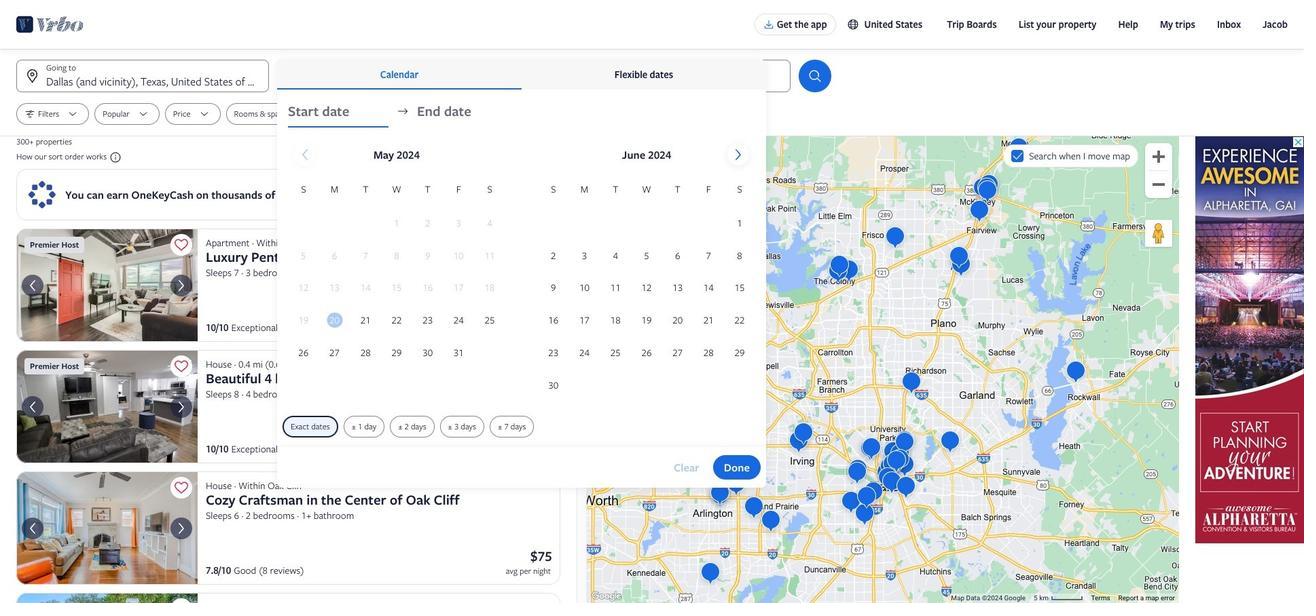 Task type: locate. For each thing, give the bounding box(es) containing it.
tab list
[[277, 60, 766, 90]]

application
[[288, 139, 755, 403]]

living area image
[[16, 351, 198, 464], [16, 472, 198, 586]]

drink your morning coffee on the front porch. image
[[16, 594, 198, 604]]

2 living area image from the top
[[16, 472, 198, 586]]

today element
[[327, 313, 342, 328]]

the akard penthouse - a skyrun central dallas property - living room - living room image
[[16, 229, 198, 342]]

show previous image for beautiful 4 beds & 3 full baths home image
[[24, 399, 41, 415]]

may 2024 element
[[288, 182, 505, 370]]

0 vertical spatial living area image
[[16, 351, 198, 464]]

small image
[[107, 151, 122, 164]]

living area image for show previous image for cozy craftsman in the center of oak cliff
[[16, 472, 198, 586]]

previous month image
[[297, 147, 313, 163]]

show previous image for luxury penthouse with rooftop deck image
[[24, 277, 41, 294]]

small image
[[847, 18, 859, 31]]

show next image for beautiful 4 beds & 3 full baths home image
[[173, 399, 189, 415]]

directional image
[[397, 105, 409, 118]]

vrbo logo image
[[16, 14, 84, 35]]

1 living area image from the top
[[16, 351, 198, 464]]

1 vertical spatial living area image
[[16, 472, 198, 586]]

next month image
[[730, 147, 747, 163]]

living area image for 'show previous image for beautiful 4 beds & 3 full baths home'
[[16, 351, 198, 464]]



Task type: describe. For each thing, give the bounding box(es) containing it.
june 2024 element
[[538, 182, 755, 403]]

show previous image for cozy craftsman in the center of oak cliff image
[[24, 521, 41, 537]]

map region
[[587, 137, 1179, 604]]

search image
[[807, 68, 823, 84]]

show next image for luxury penthouse with rooftop deck image
[[173, 277, 189, 294]]

one key blue tier image
[[27, 180, 57, 210]]

show next image for cozy craftsman in the center of oak cliff image
[[173, 521, 189, 537]]

google image
[[590, 590, 623, 604]]

download the app button image
[[763, 19, 774, 30]]



Task type: vqa. For each thing, say whether or not it's contained in the screenshot.
the show next image for luxury penthouse with rooftop deck
yes



